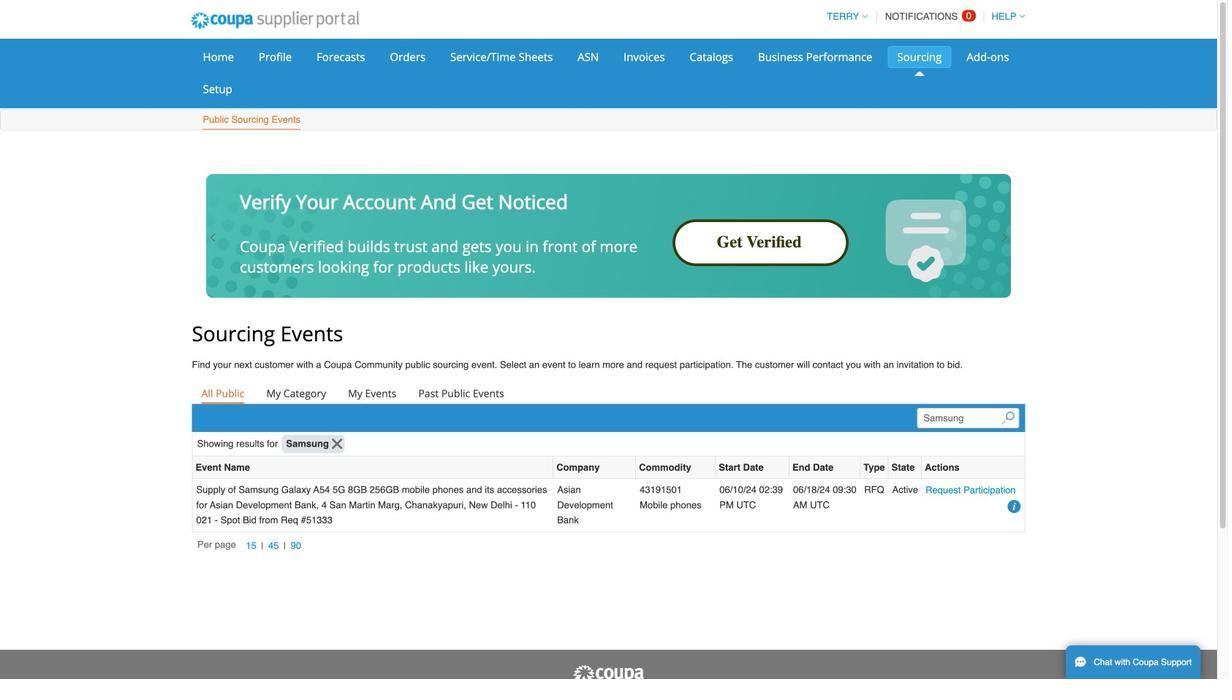 Task type: vqa. For each thing, say whether or not it's contained in the screenshot.
tab list
yes



Task type: describe. For each thing, give the bounding box(es) containing it.
0 vertical spatial navigation
[[821, 2, 1025, 31]]

event name element
[[193, 456, 554, 479]]

end date element
[[790, 456, 861, 479]]

actions element
[[922, 456, 1025, 479]]

type element
[[861, 456, 889, 479]]

previous image
[[207, 232, 219, 243]]

0 vertical spatial coupa supplier portal image
[[181, 2, 369, 39]]

1 horizontal spatial coupa supplier portal image
[[572, 665, 645, 679]]



Task type: locate. For each thing, give the bounding box(es) containing it.
commodity element
[[636, 456, 716, 479]]

1 horizontal spatial navigation
[[821, 2, 1025, 31]]

Search text field
[[917, 408, 1019, 428]]

next image
[[998, 232, 1010, 243]]

0 horizontal spatial coupa supplier portal image
[[181, 2, 369, 39]]

company element
[[554, 456, 636, 479]]

1 vertical spatial coupa supplier portal image
[[572, 665, 645, 679]]

start date element
[[716, 456, 790, 479]]

navigation
[[821, 2, 1025, 31], [197, 538, 306, 554]]

clear filter image
[[332, 439, 342, 449]]

0 horizontal spatial navigation
[[197, 538, 306, 554]]

1 vertical spatial navigation
[[197, 538, 306, 554]]

tab list
[[192, 383, 1025, 404]]

search image
[[1002, 412, 1015, 425]]

state element
[[889, 456, 922, 479]]

coupa supplier portal image
[[181, 2, 369, 39], [572, 665, 645, 679]]



